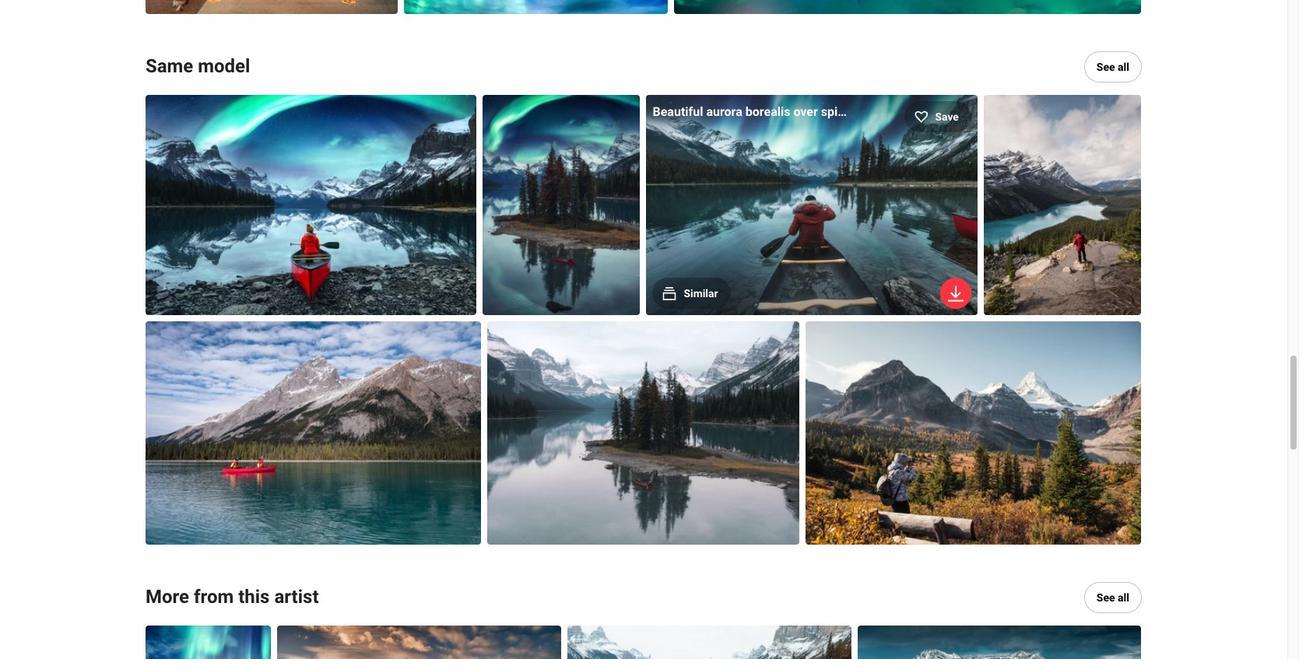 Task type: vqa. For each thing, say whether or not it's contained in the screenshot.
the First Name text field
no



Task type: describe. For each thing, give the bounding box(es) containing it.
all for more from this artist
[[1118, 591, 1129, 604]]

scenery of peyto lake resemble of fox with man traveler in banff national park at alberta, canada stock photo image
[[984, 95, 1142, 333]]

see all for more from this artist
[[1097, 591, 1129, 604]]

more from this artist
[[146, 586, 319, 608]]

see all for same model
[[1097, 61, 1129, 73]]

traveler woman sitting on canoe with aurora borealis over spirit island in maligne lake at jasper national park, alberta, canada stock photo image
[[146, 95, 478, 333]]

asset beautiful aurora borealis over spirit island with female traveler on canoe at jasper national park, ab, canada image
[[146, 626, 271, 659]]

all for same model
[[1118, 61, 1129, 73]]

asset traveler canoeing in spirit island on maligne lake at jasper national park, canada image
[[487, 322, 801, 569]]

see for same model
[[1097, 61, 1115, 73]]

asset alberta, canada - feb 09 2023 : authentic mountain town cafe welcomed patrons to wooden counter bar, offering the finest coffee amidst the breathtaking scenery in centre of banff town image
[[146, 0, 398, 14]]

asset scenery of peyto lake resemble of fox with man traveler in banff national park at alberta, canada image
[[984, 95, 1142, 339]]

similar link
[[653, 278, 731, 309]]

see all link for same model
[[1084, 52, 1142, 83]]

1 asset incredibly bright and active aurora borealis or northern lights with starry glowing in the night sky on arctic circle at scandinavia region image from the left
[[404, 0, 668, 14]]

see all link for more from this artist
[[1084, 582, 1142, 613]]

asset traveler woman sitting on canoe with aurora borealis over spirit island in maligne lake at jasper national park, alberta, canada image
[[146, 95, 478, 339]]

asset traveler man canoeing on spirit island with aurora borealis over rocky mountains in the night at jasper national park, alberta, canada image
[[483, 95, 641, 339]]

asset traveler take a photo with mount assiniboine in autumn forest at provincial park, bc, canada image
[[806, 322, 1143, 568]]

asset tourists canoeing into the spirit island with canadian rockies on maligne lake at jasper national park, ab, canada image
[[146, 322, 483, 568]]



Task type: locate. For each thing, give the bounding box(es) containing it.
0 vertical spatial see
[[1097, 61, 1115, 73]]

traveler canoeing in spirit island on maligne lake at jasper national park, canada stock photo image
[[487, 322, 801, 563]]

model
[[198, 55, 250, 77]]

see
[[1097, 61, 1115, 73], [1097, 591, 1115, 604]]

asset beautiful aurora borealis over spirit island with male traveler on canoe at jasper national park, ab, canada image
[[646, 95, 979, 339]]

1 horizontal spatial asset incredibly bright and active aurora borealis or northern lights with starry glowing in the night sky on arctic circle at scandinavia region image
[[674, 0, 1141, 14]]

1 all from the top
[[1118, 61, 1129, 73]]

0 vertical spatial all
[[1118, 61, 1129, 73]]

all
[[1118, 61, 1129, 73], [1118, 591, 1129, 604]]

asset incredibly bright and active aurora borealis or northern lights with starry glowing in the night sky on arctic circle at scandinavia region image
[[404, 0, 668, 14], [674, 0, 1141, 14]]

1 see from the top
[[1097, 61, 1115, 73]]

2 asset incredibly bright and active aurora borealis or northern lights with starry glowing in the night sky on arctic circle at scandinavia region image from the left
[[674, 0, 1141, 14]]

2 see all from the top
[[1097, 591, 1129, 604]]

1 vertical spatial see
[[1097, 591, 1115, 604]]

0 vertical spatial see all link
[[1084, 52, 1142, 83]]

this
[[238, 586, 270, 608]]

2 see all link from the top
[[1084, 582, 1142, 613]]

save button
[[904, 101, 971, 132]]

2 all from the top
[[1118, 591, 1129, 604]]

see all
[[1097, 61, 1129, 73], [1097, 591, 1129, 604]]

same
[[146, 55, 193, 77]]

same model
[[146, 55, 250, 77]]

traveler man canoeing on spirit island with aurora borealis over rocky mountains in the night at jasper national park, alberta, canada stock photo image
[[483, 95, 641, 333]]

traveler take a photo with mount assiniboine in autumn forest at provincial park, bc, canada stock photo image
[[806, 322, 1143, 563]]

1 vertical spatial see all
[[1097, 591, 1129, 604]]

more
[[146, 586, 189, 608]]

asset scenery of spirit island with female traveler on kayak by the maligne lake in the morning at jasper national park, ab, canada image
[[568, 626, 851, 659]]

1 vertical spatial all
[[1118, 591, 1129, 604]]

tourists canoeing into the spirit island with canadian rockies on maligne lake at jasper national park, ab, canada stock photo image
[[146, 322, 483, 563]]

0 vertical spatial see all
[[1097, 61, 1129, 73]]

see all link
[[1084, 52, 1142, 83], [1084, 582, 1142, 613]]

0 horizontal spatial asset incredibly bright and active aurora borealis or northern lights with starry glowing in the night sky on arctic circle at scandinavia region image
[[404, 0, 668, 14]]

save
[[935, 111, 959, 123]]

2 see from the top
[[1097, 591, 1115, 604]]

1 see all from the top
[[1097, 61, 1129, 73]]

from
[[194, 586, 234, 608]]

1 vertical spatial see all link
[[1084, 582, 1142, 613]]

asset beautiful scenery of road trip on highway with rocky mountains and frozen lake at icefields parkway, alberta, canada image
[[858, 626, 1141, 659]]

asset female tourist standing on wooden bridge and tiny island on pyramid lake in the evening at jasper national park, ab, canada image
[[277, 626, 561, 659]]

artist
[[274, 586, 319, 608]]

beautiful aurora borealis over spirit island with male traveler on canoe at jasper national park, ab, canada stock photo image
[[646, 95, 979, 333]]

similar
[[684, 287, 718, 300]]

1 see all link from the top
[[1084, 52, 1142, 83]]

see for more from this artist
[[1097, 591, 1115, 604]]



